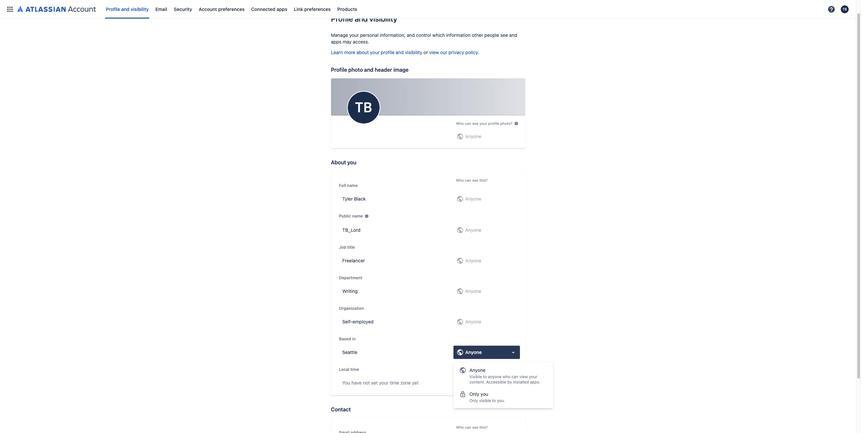 Task type: locate. For each thing, give the bounding box(es) containing it.
installed
[[513, 380, 529, 385]]

view right or
[[429, 50, 439, 55]]

employed
[[353, 319, 374, 325]]

apps inside manage your personal information, and control which information other people see and apps may access.
[[331, 39, 342, 45]]

1 only from the top
[[470, 392, 480, 398]]

only you only visible to you.
[[470, 392, 505, 404]]

zone
[[401, 381, 411, 386]]

who can see this?
[[456, 178, 488, 183], [456, 426, 488, 430]]

profile and visibility
[[106, 6, 149, 12], [331, 14, 398, 23]]

2 who can see this? from the top
[[456, 426, 488, 430]]

1 horizontal spatial time
[[390, 381, 399, 386]]

profile left photo?
[[489, 122, 500, 126]]

your inside manage your personal information, and control which information other people see and apps may access.
[[350, 32, 359, 38]]

apps left link
[[277, 6, 287, 12]]

2 vertical spatial who
[[456, 426, 464, 430]]

tb_lord
[[342, 228, 361, 233]]

view inside anyone visible to anyone who can view your content. accessible by installed apps.
[[520, 375, 528, 380]]

1 vertical spatial apps
[[331, 39, 342, 45]]

name right the full
[[347, 183, 358, 188]]

0 horizontal spatial you
[[348, 160, 357, 166]]

visibility up the information,
[[370, 14, 398, 23]]

apps
[[277, 6, 287, 12], [331, 39, 342, 45]]

you right about
[[348, 160, 357, 166]]

1 vertical spatial to
[[493, 399, 496, 404]]

view up installed
[[520, 375, 528, 380]]

this?
[[480, 178, 488, 183], [480, 426, 488, 430]]

anyone visible to anyone who can view your content. accessible by installed apps.
[[470, 368, 541, 385]]

public
[[339, 214, 351, 219]]

name for public name
[[352, 214, 363, 219]]

0 vertical spatial profile
[[106, 6, 120, 12]]

yet
[[412, 381, 419, 386]]

you
[[342, 381, 350, 386]]

2 horizontal spatial visibility
[[405, 50, 423, 55]]

connected apps
[[251, 6, 287, 12]]

0 horizontal spatial profile and visibility
[[106, 6, 149, 12]]

.
[[478, 50, 479, 55]]

you.
[[497, 399, 505, 404]]

0 vertical spatial view
[[429, 50, 439, 55]]

can
[[465, 122, 472, 126], [465, 178, 472, 183], [512, 375, 519, 380], [465, 426, 472, 430]]

account preferences link
[[197, 4, 247, 14]]

only left visible
[[470, 399, 478, 404]]

1 horizontal spatial apps
[[331, 39, 342, 45]]

security
[[174, 6, 192, 12]]

you for only
[[481, 392, 489, 398]]

profile up header at left
[[381, 50, 395, 55]]

policy
[[466, 50, 478, 55]]

apps.
[[530, 380, 541, 385]]

information
[[446, 32, 471, 38]]

0 horizontal spatial visibility
[[131, 6, 149, 12]]

account image
[[841, 5, 849, 13]]

our
[[440, 50, 448, 55]]

0 horizontal spatial apps
[[277, 6, 287, 12]]

banner
[[0, 0, 857, 19]]

profile
[[381, 50, 395, 55], [489, 122, 500, 126]]

0 vertical spatial who can see this?
[[456, 178, 488, 183]]

your up apps.
[[529, 375, 538, 380]]

1 horizontal spatial view
[[520, 375, 528, 380]]

2 only from the top
[[470, 399, 478, 404]]

0 vertical spatial who
[[456, 122, 464, 126]]

who
[[456, 122, 464, 126], [456, 178, 464, 183], [456, 426, 464, 430]]

you up visible
[[481, 392, 489, 398]]

preferences
[[218, 6, 245, 12], [304, 6, 331, 12]]

1 vertical spatial profile
[[489, 122, 500, 126]]

preferences right link
[[304, 6, 331, 12]]

1 horizontal spatial preferences
[[304, 6, 331, 12]]

your
[[350, 32, 359, 38], [370, 50, 380, 55], [480, 122, 487, 126], [529, 375, 538, 380], [379, 381, 389, 386]]

or
[[424, 50, 428, 55]]

0 vertical spatial name
[[347, 183, 358, 188]]

you have not set your time zone yet
[[342, 381, 419, 386]]

tyler
[[342, 196, 353, 202]]

0 vertical spatial you
[[348, 160, 357, 166]]

you
[[348, 160, 357, 166], [481, 392, 489, 398]]

control
[[416, 32, 431, 38]]

switch to... image
[[6, 5, 14, 13]]

image
[[394, 67, 409, 73]]

account
[[199, 6, 217, 12]]

1 horizontal spatial you
[[481, 392, 489, 398]]

0 vertical spatial visibility
[[131, 6, 149, 12]]

2 vertical spatial visibility
[[405, 50, 423, 55]]

0 horizontal spatial view
[[429, 50, 439, 55]]

to left you.
[[493, 399, 496, 404]]

see
[[501, 32, 508, 38], [473, 122, 479, 126], [473, 178, 479, 183], [473, 426, 479, 430]]

1 vertical spatial you
[[481, 392, 489, 398]]

1 vertical spatial this?
[[480, 426, 488, 430]]

to inside 'only you only visible to you.'
[[493, 399, 496, 404]]

view
[[429, 50, 439, 55], [520, 375, 528, 380]]

0 vertical spatial this?
[[480, 178, 488, 183]]

0 horizontal spatial preferences
[[218, 6, 245, 12]]

and
[[121, 6, 130, 12], [355, 14, 368, 23], [407, 32, 415, 38], [510, 32, 518, 38], [396, 50, 404, 55], [364, 67, 374, 73]]

learn
[[331, 50, 343, 55]]

apps down manage
[[331, 39, 342, 45]]

visibility
[[131, 6, 149, 12], [370, 14, 398, 23], [405, 50, 423, 55]]

visibility left or
[[405, 50, 423, 55]]

1 horizontal spatial to
[[493, 399, 496, 404]]

local time
[[339, 368, 359, 373]]

banner containing profile and visibility
[[0, 0, 857, 19]]

profile inside profile and visibility link
[[106, 6, 120, 12]]

profile
[[106, 6, 120, 12], [331, 14, 353, 23], [331, 67, 347, 73]]

products link
[[336, 4, 359, 14]]

other
[[472, 32, 484, 38]]

name
[[347, 183, 358, 188], [352, 214, 363, 219]]

1 vertical spatial time
[[390, 381, 399, 386]]

to right visible
[[483, 375, 487, 380]]

visibility left email
[[131, 6, 149, 12]]

0 vertical spatial profile
[[381, 50, 395, 55]]

0 horizontal spatial to
[[483, 375, 487, 380]]

0 vertical spatial apps
[[277, 6, 287, 12]]

view our privacy policy link
[[429, 50, 478, 55]]

1 horizontal spatial profile and visibility
[[331, 14, 398, 23]]

2 preferences from the left
[[304, 6, 331, 12]]

your up may
[[350, 32, 359, 38]]

accessible
[[486, 380, 507, 385]]

your right about
[[370, 50, 380, 55]]

anyone
[[466, 134, 482, 139], [466, 196, 482, 202], [466, 228, 482, 233], [466, 258, 482, 264], [466, 289, 482, 294], [466, 319, 482, 325], [466, 350, 482, 356], [470, 368, 486, 374]]

manage
[[331, 32, 348, 38]]

0 vertical spatial only
[[470, 392, 480, 398]]

full
[[339, 183, 346, 188]]

0 horizontal spatial profile
[[381, 50, 395, 55]]

time right local at left bottom
[[351, 368, 359, 373]]

1 horizontal spatial profile
[[489, 122, 500, 126]]

tyler black
[[342, 196, 366, 202]]

0 vertical spatial profile and visibility
[[106, 6, 149, 12]]

group
[[454, 362, 554, 409]]

1 vertical spatial who
[[456, 178, 464, 183]]

organization
[[339, 306, 364, 311]]

manage your personal information, and control which information other people see and apps may access.
[[331, 32, 518, 45]]

preferences right account
[[218, 6, 245, 12]]

1 vertical spatial who can see this?
[[456, 426, 488, 430]]

contact
[[331, 407, 351, 413]]

time left the zone
[[390, 381, 399, 386]]

name for full name
[[347, 183, 358, 188]]

title
[[347, 245, 355, 250]]

privacy
[[449, 50, 464, 55]]

1 vertical spatial only
[[470, 399, 478, 404]]

1 preferences from the left
[[218, 6, 245, 12]]

time
[[351, 368, 359, 373], [390, 381, 399, 386]]

1 vertical spatial name
[[352, 214, 363, 219]]

set
[[371, 381, 378, 386]]

1 this? from the top
[[480, 178, 488, 183]]

name right public
[[352, 214, 363, 219]]

department
[[339, 276, 363, 281]]

only down content.
[[470, 392, 480, 398]]

1 vertical spatial visibility
[[370, 14, 398, 23]]

you inside 'only you only visible to you.'
[[481, 392, 489, 398]]

public name
[[339, 214, 363, 219]]

seattle
[[342, 350, 358, 356]]

1 vertical spatial view
[[520, 375, 528, 380]]

profile and visibility link
[[104, 4, 151, 14]]

only
[[470, 392, 480, 398], [470, 399, 478, 404]]

0 vertical spatial time
[[351, 368, 359, 373]]

job
[[339, 245, 346, 250]]

0 vertical spatial to
[[483, 375, 487, 380]]

see inside manage your personal information, and control which information other people see and apps may access.
[[501, 32, 508, 38]]

content.
[[470, 380, 485, 385]]



Task type: vqa. For each thing, say whether or not it's contained in the screenshot.
can in ANYONE VISIBLE TO ANYONE WHO CAN VIEW YOUR CONTENT. ACCESSIBLE BY INSTALLED APPS.
yes



Task type: describe. For each thing, give the bounding box(es) containing it.
anyone inside anyone visible to anyone who can view your content. accessible by installed apps.
[[470, 368, 486, 374]]

which
[[433, 32, 445, 38]]

your left photo?
[[480, 122, 487, 126]]

people
[[485, 32, 499, 38]]

about
[[331, 160, 346, 166]]

anyone button
[[454, 346, 520, 360]]

full name
[[339, 183, 358, 188]]

information,
[[380, 32, 406, 38]]

apps inside the 'manage profile menu' element
[[277, 6, 287, 12]]

preferences for account preferences
[[218, 6, 245, 12]]

1 who can see this? from the top
[[456, 178, 488, 183]]

3 who from the top
[[456, 426, 464, 430]]

by
[[508, 380, 512, 385]]

visibility inside the 'manage profile menu' element
[[131, 6, 149, 12]]

1 vertical spatial profile and visibility
[[331, 14, 398, 23]]

who
[[503, 375, 511, 380]]

0 horizontal spatial time
[[351, 368, 359, 373]]

about
[[357, 50, 369, 55]]

may
[[343, 39, 352, 45]]

your right set
[[379, 381, 389, 386]]

account preferences
[[199, 6, 245, 12]]

profile for and
[[381, 50, 395, 55]]

help image
[[828, 5, 836, 13]]

photo
[[349, 67, 363, 73]]

connected apps link
[[249, 4, 289, 14]]

access.
[[353, 39, 369, 45]]

manage profile menu element
[[4, 0, 826, 18]]

link preferences link
[[292, 4, 333, 14]]

self-employed
[[342, 319, 374, 325]]

based
[[339, 337, 351, 342]]

link
[[294, 6, 303, 12]]

security link
[[172, 4, 194, 14]]

freelancer
[[342, 258, 365, 264]]

link preferences
[[294, 6, 331, 12]]

in
[[352, 337, 356, 342]]

group containing anyone
[[454, 362, 554, 409]]

photo?
[[501, 122, 513, 126]]

writing
[[342, 289, 358, 294]]

learn more about your profile and visibility link
[[331, 50, 423, 55]]

profile photo and header image
[[331, 67, 409, 73]]

personal
[[360, 32, 379, 38]]

learn more about your profile and visibility or view our privacy policy .
[[331, 50, 479, 55]]

not
[[363, 381, 370, 386]]

anyone inside anyone popup button
[[466, 350, 482, 356]]

header
[[375, 67, 392, 73]]

2 who from the top
[[456, 178, 464, 183]]

visible
[[470, 375, 482, 380]]

based in
[[339, 337, 356, 342]]

can inside anyone visible to anyone who can view your content. accessible by installed apps.
[[512, 375, 519, 380]]

connected
[[251, 6, 276, 12]]

to inside anyone visible to anyone who can view your content. accessible by installed apps.
[[483, 375, 487, 380]]

1 horizontal spatial visibility
[[370, 14, 398, 23]]

job title
[[339, 245, 355, 250]]

preferences for link preferences
[[304, 6, 331, 12]]

products
[[338, 6, 357, 12]]

self-
[[342, 319, 353, 325]]

2 this? from the top
[[480, 426, 488, 430]]

1 vertical spatial profile
[[331, 14, 353, 23]]

2 vertical spatial profile
[[331, 67, 347, 73]]

have
[[352, 381, 362, 386]]

your inside anyone visible to anyone who can view your content. accessible by installed apps.
[[529, 375, 538, 380]]

local
[[339, 368, 350, 373]]

about you
[[331, 160, 357, 166]]

1 who from the top
[[456, 122, 464, 126]]

anyone
[[488, 375, 502, 380]]

who can see your profile photo?
[[456, 122, 513, 126]]

visible
[[479, 399, 491, 404]]

profile and visibility inside the 'manage profile menu' element
[[106, 6, 149, 12]]

profile for photo?
[[489, 122, 500, 126]]

email link
[[153, 4, 169, 14]]

you for about
[[348, 160, 357, 166]]

email
[[155, 6, 167, 12]]

more
[[344, 50, 355, 55]]

black
[[354, 196, 366, 202]]

and inside the 'manage profile menu' element
[[121, 6, 130, 12]]



